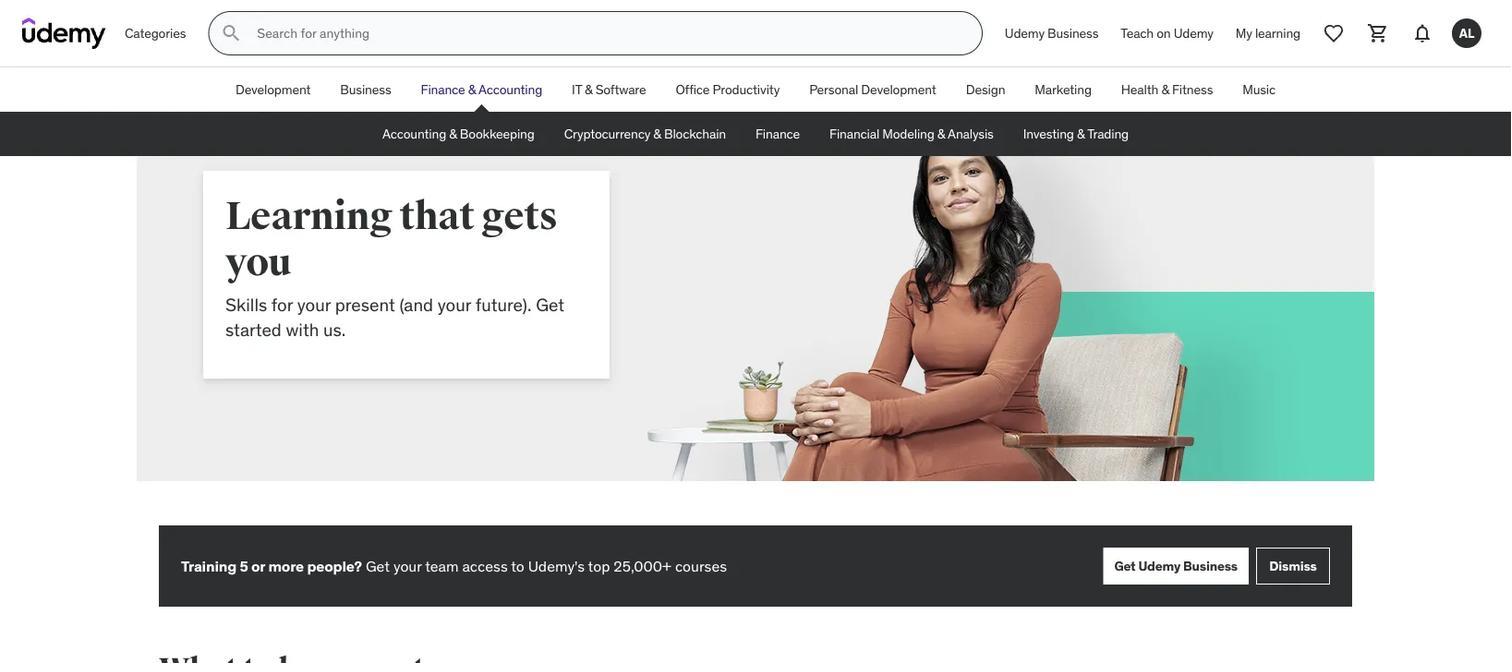 Task type: vqa. For each thing, say whether or not it's contained in the screenshot.
"day"
no



Task type: describe. For each thing, give the bounding box(es) containing it.
training
[[181, 556, 236, 575]]

udemy image
[[22, 18, 106, 49]]

investing & trading
[[1023, 125, 1129, 142]]

access
[[462, 556, 508, 575]]

shopping cart with 0 items image
[[1367, 22, 1389, 44]]

udemy business
[[1005, 25, 1099, 41]]

1 vertical spatial business
[[340, 81, 391, 98]]

team
[[425, 556, 459, 575]]

office productivity link
[[661, 67, 795, 112]]

financial
[[830, 125, 879, 142]]

started
[[225, 318, 282, 340]]

training 5 or more people? get your team access to udemy's top 25,000+ courses
[[181, 556, 727, 575]]

financial modeling & analysis link
[[815, 112, 1008, 156]]

0 horizontal spatial get
[[366, 556, 390, 575]]

marketing link
[[1020, 67, 1106, 112]]

udemy's
[[528, 556, 585, 575]]

2 horizontal spatial get
[[1114, 558, 1136, 574]]

modeling
[[882, 125, 934, 142]]

health
[[1121, 81, 1159, 98]]

my
[[1236, 25, 1252, 41]]

get inside learning that gets you skills for your present (and your future). get started with us.
[[536, 294, 565, 316]]

office
[[676, 81, 710, 98]]

& for health
[[1161, 81, 1169, 98]]

finance link
[[741, 112, 815, 156]]

it
[[572, 81, 582, 98]]

personal
[[809, 81, 858, 98]]

blockchain
[[664, 125, 726, 142]]

music
[[1243, 81, 1276, 98]]

cryptocurrency & blockchain link
[[549, 112, 741, 156]]

that
[[399, 192, 475, 240]]

analysis
[[948, 125, 994, 142]]

2 horizontal spatial your
[[438, 294, 471, 316]]

investing
[[1023, 125, 1074, 142]]

personal development link
[[795, 67, 951, 112]]

your for training 5 or more people?
[[393, 556, 422, 575]]

get udemy business
[[1114, 558, 1238, 574]]

2 development from the left
[[861, 81, 936, 98]]

& inside "link"
[[937, 125, 945, 142]]

it & software link
[[557, 67, 661, 112]]

notifications image
[[1411, 22, 1434, 44]]

investing & trading link
[[1008, 112, 1144, 156]]

dismiss button
[[1256, 548, 1330, 585]]

finance & accounting
[[421, 81, 542, 98]]

Search for anything text field
[[253, 18, 960, 49]]

business link
[[325, 67, 406, 112]]

more
[[268, 556, 304, 575]]

with
[[286, 318, 319, 340]]

finance for finance & accounting
[[421, 81, 465, 98]]

2 vertical spatial business
[[1183, 558, 1238, 574]]

people?
[[307, 556, 362, 575]]

cryptocurrency
[[564, 125, 650, 142]]

al link
[[1445, 11, 1489, 55]]

learning
[[225, 192, 392, 240]]

software
[[596, 81, 646, 98]]

get udemy business link
[[1103, 548, 1249, 585]]

design
[[966, 81, 1005, 98]]

& for accounting
[[449, 125, 457, 142]]



Task type: locate. For each thing, give the bounding box(es) containing it.
learning
[[1255, 25, 1301, 41]]

productivity
[[713, 81, 780, 98]]

finance down "productivity"
[[756, 125, 800, 142]]

1 horizontal spatial business
[[1048, 25, 1099, 41]]

health & fitness
[[1121, 81, 1213, 98]]

& for it
[[585, 81, 593, 98]]

personal development
[[809, 81, 936, 98]]

skills
[[225, 294, 267, 316]]

us.
[[323, 318, 346, 340]]

your
[[297, 294, 331, 316], [438, 294, 471, 316], [393, 556, 422, 575]]

my learning
[[1236, 25, 1301, 41]]

courses
[[675, 556, 727, 575]]

1 horizontal spatial your
[[393, 556, 422, 575]]

finance inside 'finance' link
[[756, 125, 800, 142]]

0 horizontal spatial business
[[340, 81, 391, 98]]

accounting up bookkeeping
[[478, 81, 542, 98]]

finance
[[421, 81, 465, 98], [756, 125, 800, 142]]

udemy inside 'link'
[[1005, 25, 1045, 41]]

(and
[[399, 294, 433, 316]]

& left trading on the top right
[[1077, 125, 1085, 142]]

udemy
[[1005, 25, 1045, 41], [1174, 25, 1214, 41], [1138, 558, 1181, 574]]

business
[[1048, 25, 1099, 41], [340, 81, 391, 98], [1183, 558, 1238, 574]]

0 vertical spatial business
[[1048, 25, 1099, 41]]

& for cryptocurrency
[[653, 125, 661, 142]]

0 horizontal spatial your
[[297, 294, 331, 316]]

teach on udemy link
[[1110, 11, 1225, 55]]

gets
[[482, 192, 557, 240]]

trading
[[1087, 125, 1129, 142]]

accounting & bookkeeping
[[382, 125, 535, 142]]

to
[[511, 556, 525, 575]]

wishlist image
[[1323, 22, 1345, 44]]

1 development from the left
[[236, 81, 311, 98]]

& left "blockchain"
[[653, 125, 661, 142]]

learning that gets you skills for your present (and your future). get started with us.
[[225, 192, 565, 340]]

design link
[[951, 67, 1020, 112]]

office productivity
[[676, 81, 780, 98]]

accounting & bookkeeping link
[[368, 112, 549, 156]]

al
[[1459, 25, 1474, 41]]

finance inside finance & accounting link
[[421, 81, 465, 98]]

bookkeeping
[[460, 125, 535, 142]]

5
[[240, 556, 248, 575]]

your left team
[[393, 556, 422, 575]]

& for finance
[[468, 81, 476, 98]]

financial modeling & analysis
[[830, 125, 994, 142]]

0 vertical spatial finance
[[421, 81, 465, 98]]

&
[[468, 81, 476, 98], [585, 81, 593, 98], [1161, 81, 1169, 98], [449, 125, 457, 142], [653, 125, 661, 142], [937, 125, 945, 142], [1077, 125, 1085, 142]]

finance up accounting & bookkeeping
[[421, 81, 465, 98]]

your for learning that gets you
[[297, 294, 331, 316]]

1 horizontal spatial finance
[[756, 125, 800, 142]]

0 horizontal spatial accounting
[[382, 125, 446, 142]]

teach
[[1121, 25, 1154, 41]]

your up "with"
[[297, 294, 331, 316]]

fitness
[[1172, 81, 1213, 98]]

submit search image
[[220, 22, 242, 44]]

& right health
[[1161, 81, 1169, 98]]

1 horizontal spatial accounting
[[478, 81, 542, 98]]

accounting down business link
[[382, 125, 446, 142]]

dismiss
[[1269, 558, 1317, 574]]

0 vertical spatial accounting
[[478, 81, 542, 98]]

for
[[271, 294, 293, 316]]

categories button
[[114, 11, 197, 55]]

& up accounting & bookkeeping
[[468, 81, 476, 98]]

1 vertical spatial finance
[[756, 125, 800, 142]]

finance for finance
[[756, 125, 800, 142]]

25,000+
[[614, 556, 672, 575]]

& left bookkeeping
[[449, 125, 457, 142]]

get
[[536, 294, 565, 316], [366, 556, 390, 575], [1114, 558, 1136, 574]]

my learning link
[[1225, 11, 1312, 55]]

0 horizontal spatial finance
[[421, 81, 465, 98]]

development down the submit search image on the top left
[[236, 81, 311, 98]]

1 vertical spatial accounting
[[382, 125, 446, 142]]

development up modeling
[[861, 81, 936, 98]]

& left analysis
[[937, 125, 945, 142]]

2 horizontal spatial business
[[1183, 558, 1238, 574]]

present
[[335, 294, 395, 316]]

top
[[588, 556, 610, 575]]

your right (and at top
[[438, 294, 471, 316]]

marketing
[[1035, 81, 1092, 98]]

development link
[[221, 67, 325, 112]]

future).
[[475, 294, 532, 316]]

udemy business link
[[994, 11, 1110, 55]]

1 horizontal spatial development
[[861, 81, 936, 98]]

it & software
[[572, 81, 646, 98]]

0 horizontal spatial development
[[236, 81, 311, 98]]

music link
[[1228, 67, 1290, 112]]

you
[[225, 238, 292, 286]]

accounting
[[478, 81, 542, 98], [382, 125, 446, 142]]

on
[[1157, 25, 1171, 41]]

categories
[[125, 25, 186, 41]]

finance & accounting link
[[406, 67, 557, 112]]

or
[[251, 556, 265, 575]]

teach on udemy
[[1121, 25, 1214, 41]]

1 horizontal spatial get
[[536, 294, 565, 316]]

development
[[236, 81, 311, 98], [861, 81, 936, 98]]

health & fitness link
[[1106, 67, 1228, 112]]

& for investing
[[1077, 125, 1085, 142]]

& right it
[[585, 81, 593, 98]]

cryptocurrency & blockchain
[[564, 125, 726, 142]]

business inside 'link'
[[1048, 25, 1099, 41]]



